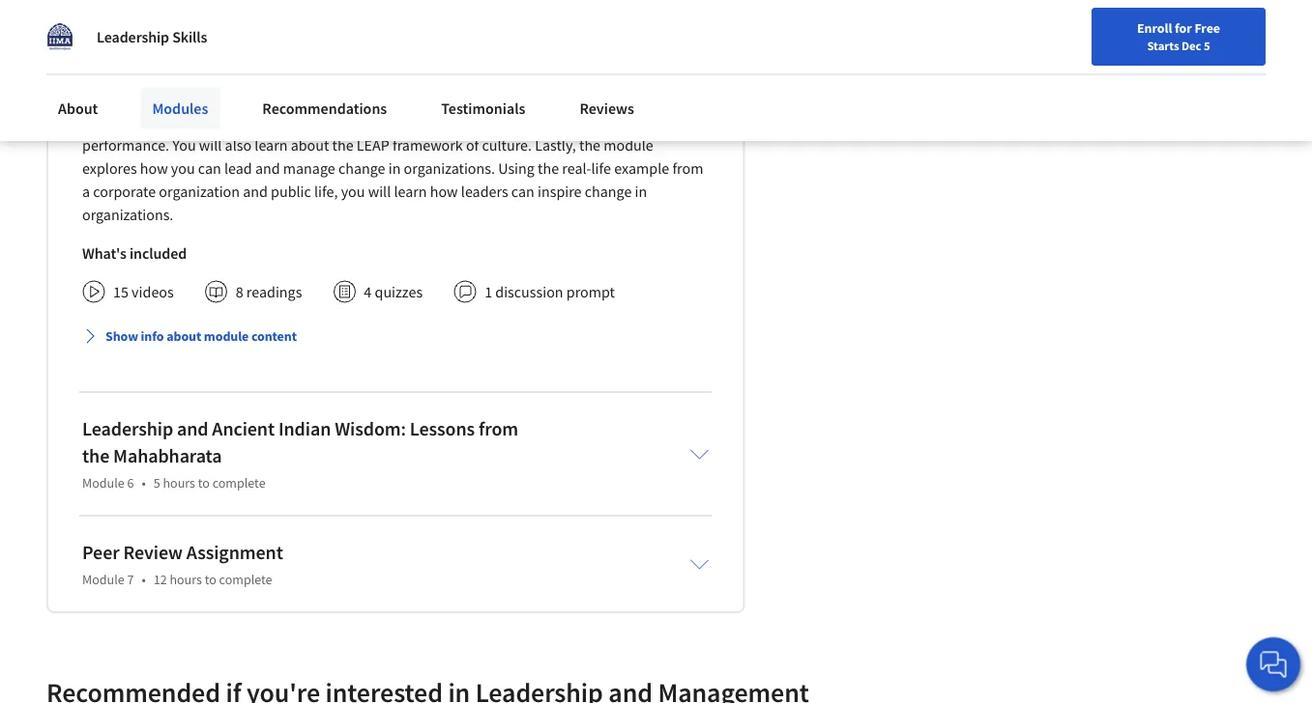 Task type: describe. For each thing, give the bounding box(es) containing it.
show info about module content button
[[74, 319, 305, 354]]

what's
[[82, 244, 127, 263]]

1 horizontal spatial this
[[505, 66, 529, 85]]

explores
[[82, 159, 137, 178]]

lessons
[[410, 417, 475, 442]]

how down the performance.
[[140, 159, 168, 178]]

addition,
[[429, 89, 488, 109]]

rights
[[351, 66, 388, 85]]

real-
[[562, 159, 591, 178]]

ancient
[[212, 417, 275, 442]]

you down life's
[[286, 112, 310, 132]]

life
[[591, 159, 611, 178]]

life's
[[264, 89, 293, 109]]

the down is
[[579, 136, 601, 155]]

2 two from the left
[[408, 66, 432, 85]]

1 horizontal spatial change
[[585, 182, 632, 201]]

public
[[271, 182, 311, 201]]

leap
[[357, 136, 389, 155]]

0 horizontal spatial organizations.
[[82, 205, 173, 225]]

prompt
[[566, 283, 615, 302]]

or
[[391, 66, 404, 85]]

into
[[129, 89, 155, 109]]

decision
[[132, 66, 186, 85]]

• inside peer review assignment module 7 • 12 hours to complete
[[142, 572, 146, 589]]

show notifications image
[[1106, 24, 1130, 47]]

manage
[[283, 159, 335, 178]]

8
[[236, 283, 243, 302]]

1 horizontal spatial module
[[515, 89, 565, 109]]

you right life,
[[341, 182, 365, 201]]

1 vertical spatial in
[[635, 182, 647, 201]]

peer review assignment module 7 • 12 hours to complete
[[82, 541, 283, 589]]

wisdom:
[[335, 417, 406, 442]]

and inside leadership and ancient indian wisdom: lessons from the mahabharata module 6 • 5 hours to complete
[[177, 417, 208, 442]]

the right addition,
[[491, 89, 512, 109]]

and down lead
[[243, 182, 268, 201]]

testimonials
[[441, 99, 526, 118]]

included
[[130, 244, 187, 263]]

dilemmas
[[332, 43, 396, 62]]

and right lead
[[255, 159, 280, 178]]

change.
[[231, 43, 282, 62]]

you down you
[[171, 159, 195, 178]]

to left high
[[660, 112, 673, 132]]

reviews link
[[568, 87, 646, 130]]

1 vertical spatial about
[[291, 136, 329, 155]]

how down life's
[[255, 112, 283, 132]]

how left leaders
[[430, 182, 458, 201]]

0 vertical spatial module,
[[125, 20, 179, 39]]

mahabharata
[[113, 445, 222, 469]]

indian
[[278, 417, 331, 442]]

to inside peer review assignment module 7 • 12 hours to complete
[[205, 572, 216, 589]]

1 vertical spatial module,
[[532, 66, 586, 85]]

discussion
[[495, 283, 563, 302]]

hours inside leadership and ancient indian wisdom: lessons from the mahabharata module 6 • 5 hours to complete
[[163, 475, 195, 492]]

2 vertical spatial in
[[414, 89, 426, 109]]

leadership for skills
[[97, 27, 169, 46]]

free
[[1195, 19, 1220, 37]]

4 quizzes
[[364, 283, 423, 302]]

the down lastly, in the top of the page
[[538, 159, 559, 178]]

insight
[[82, 89, 126, 109]]

framework
[[393, 136, 463, 155]]

4
[[364, 283, 372, 302]]

leadership and ancient indian wisdom: lessons from the mahabharata module 6 • 5 hours to complete
[[82, 417, 518, 492]]

modules
[[152, 99, 208, 118]]

review
[[123, 541, 183, 565]]

lead
[[224, 159, 252, 178]]

from inside in this module, you will learn about managing ethical dilemmas, developing organizational culture, and managing change. ethical dilemmas are inherent to leadership. leaders need to make a decision and decide between two rights or two wrongs. in this module, you will gain insight into how to navigate life's ethical dilemmas. in addition, the module discusses the usual organizational culture and how you can build a transformational culture that is conducive to high performance. you will also learn about the leap framework of culture. lastly, the module explores how you can lead and manage change in organizations. using the real-life example from a corporate organization and public life, you will learn how leaders can inspire change in organizations.
[[672, 159, 703, 178]]

• inside leadership and ancient indian wisdom: lessons from the mahabharata module 6 • 5 hours to complete
[[142, 475, 146, 492]]

leaders
[[572, 43, 623, 62]]

you up decision
[[182, 20, 206, 39]]

2 horizontal spatial can
[[511, 182, 535, 201]]

0 vertical spatial change
[[338, 159, 385, 178]]

the down 'gain'
[[633, 89, 654, 109]]

to left navigate
[[189, 89, 202, 109]]

readings
[[246, 283, 302, 302]]

transformational
[[386, 112, 496, 132]]

to inside leadership and ancient indian wisdom: lessons from the mahabharata module 6 • 5 hours to complete
[[198, 475, 210, 492]]

module inside show info about module content dropdown button
[[204, 328, 249, 345]]

of
[[466, 136, 479, 155]]

gain
[[642, 66, 670, 85]]

for
[[1175, 19, 1192, 37]]

performance.
[[82, 136, 169, 155]]

leadership for and
[[82, 417, 173, 442]]

to up wrongs.
[[481, 43, 494, 62]]

quizzes
[[375, 283, 423, 302]]

will down need
[[616, 66, 639, 85]]

culture.
[[482, 136, 532, 155]]

using
[[498, 159, 535, 178]]

7
[[127, 572, 134, 589]]

assignment
[[186, 541, 283, 565]]

lastly,
[[535, 136, 576, 155]]

example
[[614, 159, 669, 178]]

how down decision
[[158, 89, 186, 109]]

2 horizontal spatial in
[[490, 66, 502, 85]]

wrongs.
[[435, 66, 487, 85]]

0 vertical spatial can
[[313, 112, 336, 132]]

modules link
[[141, 87, 220, 130]]

15
[[113, 283, 129, 302]]

you up 'discusses'
[[589, 66, 613, 85]]

0 horizontal spatial ethical
[[296, 89, 340, 109]]

1 culture from the left
[[178, 112, 224, 132]]

enroll for free starts dec 5
[[1137, 19, 1220, 53]]

reviews
[[580, 99, 634, 118]]

leaders
[[461, 182, 508, 201]]

2 vertical spatial learn
[[394, 182, 427, 201]]

conducive
[[591, 112, 657, 132]]

content
[[251, 328, 297, 345]]

peer
[[82, 541, 119, 565]]

info
[[141, 328, 164, 345]]

and up decision
[[135, 43, 160, 62]]

the inside leadership and ancient indian wisdom: lessons from the mahabharata module 6 • 5 hours to complete
[[82, 445, 109, 469]]

will right the 'skills' at the left of the page
[[209, 20, 232, 39]]

also
[[225, 136, 252, 155]]



Task type: locate. For each thing, give the bounding box(es) containing it.
0 vertical spatial complete
[[212, 475, 266, 492]]

two left rights
[[323, 66, 348, 85]]

2 horizontal spatial a
[[376, 112, 383, 132]]

0 vertical spatial managing
[[312, 20, 377, 39]]

iima - iim ahmedabad image
[[46, 23, 73, 50]]

1 two from the left
[[323, 66, 348, 85]]

a down explores
[[82, 182, 90, 201]]

module up that at the left top
[[515, 89, 565, 109]]

module
[[82, 475, 124, 492], [82, 572, 124, 589]]

complete down ancient
[[212, 475, 266, 492]]

to down mahabharata
[[198, 475, 210, 492]]

to down assignment
[[205, 572, 216, 589]]

1 horizontal spatial culture
[[499, 112, 545, 132]]

0 vertical spatial organizational
[[573, 20, 666, 39]]

hours inside peer review assignment module 7 • 12 hours to complete
[[170, 572, 202, 589]]

culture up you
[[178, 112, 224, 132]]

the down build
[[332, 136, 354, 155]]

0 horizontal spatial managing
[[163, 43, 228, 62]]

module, up decision
[[125, 20, 179, 39]]

leadership skills
[[97, 27, 207, 46]]

0 horizontal spatial module
[[204, 328, 249, 345]]

0 vertical spatial organizations.
[[404, 159, 495, 178]]

make
[[82, 66, 118, 85]]

1 horizontal spatial organizational
[[573, 20, 666, 39]]

about right info
[[166, 328, 201, 345]]

is
[[577, 112, 588, 132]]

about link
[[46, 87, 110, 130]]

0 horizontal spatial in
[[388, 159, 401, 178]]

2 vertical spatial module
[[204, 328, 249, 345]]

this up the culture,
[[98, 20, 122, 39]]

5 inside leadership and ancient indian wisdom: lessons from the mahabharata module 6 • 5 hours to complete
[[153, 475, 160, 492]]

0 vertical spatial module
[[82, 475, 124, 492]]

2 culture from the left
[[499, 112, 545, 132]]

1 vertical spatial learn
[[255, 136, 288, 155]]

•
[[142, 475, 146, 492], [142, 572, 146, 589]]

culture
[[178, 112, 224, 132], [499, 112, 545, 132]]

1 discussion prompt
[[485, 283, 615, 302]]

learn up change.
[[235, 20, 268, 39]]

about inside dropdown button
[[166, 328, 201, 345]]

0 horizontal spatial change
[[338, 159, 385, 178]]

in up the transformational
[[414, 89, 426, 109]]

inspire
[[538, 182, 582, 201]]

hours
[[163, 475, 195, 492], [170, 572, 202, 589]]

module left 6
[[82, 475, 124, 492]]

from right the example
[[672, 159, 703, 178]]

12
[[153, 572, 167, 589]]

2 module from the top
[[82, 572, 124, 589]]

organizations.
[[404, 159, 495, 178], [82, 205, 173, 225]]

discusses
[[568, 89, 630, 109]]

module inside leadership and ancient indian wisdom: lessons from the mahabharata module 6 • 5 hours to complete
[[82, 475, 124, 492]]

in down the example
[[635, 182, 647, 201]]

culture up culture.
[[499, 112, 545, 132]]

1 vertical spatial module
[[604, 136, 653, 155]]

module
[[515, 89, 565, 109], [604, 136, 653, 155], [204, 328, 249, 345]]

complete inside leadership and ancient indian wisdom: lessons from the mahabharata module 6 • 5 hours to complete
[[212, 475, 266, 492]]

1 • from the top
[[142, 475, 146, 492]]

organizational up leaders
[[573, 20, 666, 39]]

0 vertical spatial 5
[[1204, 38, 1210, 53]]

about up the ethical
[[271, 20, 309, 39]]

8 readings
[[236, 283, 302, 302]]

leadership up mahabharata
[[82, 417, 173, 442]]

build
[[339, 112, 373, 132]]

enroll
[[1137, 19, 1172, 37]]

0 vertical spatial from
[[672, 159, 703, 178]]

0 horizontal spatial can
[[198, 159, 221, 178]]

about up manage
[[291, 136, 329, 155]]

organizations. down framework
[[404, 159, 495, 178]]

can left build
[[313, 112, 336, 132]]

0 horizontal spatial culture
[[178, 112, 224, 132]]

that
[[548, 112, 574, 132]]

1 vertical spatial this
[[505, 66, 529, 85]]

1 vertical spatial 5
[[153, 475, 160, 492]]

1 vertical spatial module
[[82, 572, 124, 589]]

1 horizontal spatial in
[[414, 89, 426, 109]]

1 horizontal spatial managing
[[312, 20, 377, 39]]

in
[[82, 20, 95, 39], [490, 66, 502, 85], [414, 89, 426, 109]]

life,
[[314, 182, 338, 201]]

decide
[[217, 66, 261, 85]]

0 horizontal spatial this
[[98, 20, 122, 39]]

will right you
[[199, 136, 222, 155]]

1 horizontal spatial module,
[[532, 66, 586, 85]]

5 right dec at the right top of the page
[[1204, 38, 1210, 53]]

module left 7
[[82, 572, 124, 589]]

2 • from the top
[[142, 572, 146, 589]]

coursera image
[[23, 16, 146, 47]]

change down leap
[[338, 159, 385, 178]]

navigate
[[205, 89, 261, 109]]

to right need
[[661, 43, 675, 62]]

5
[[1204, 38, 1210, 53], [153, 475, 160, 492]]

0 vertical spatial leadership
[[97, 27, 169, 46]]

module down 8
[[204, 328, 249, 345]]

1 vertical spatial organizational
[[82, 112, 175, 132]]

0 horizontal spatial module,
[[125, 20, 179, 39]]

learn down framework
[[394, 182, 427, 201]]

the
[[491, 89, 512, 109], [633, 89, 654, 109], [332, 136, 354, 155], [579, 136, 601, 155], [538, 159, 559, 178], [82, 445, 109, 469]]

1 horizontal spatial a
[[121, 66, 129, 85]]

two
[[323, 66, 348, 85], [408, 66, 432, 85]]

• right 7
[[142, 572, 146, 589]]

and up also
[[227, 112, 252, 132]]

0 horizontal spatial two
[[323, 66, 348, 85]]

hours right 12
[[170, 572, 202, 589]]

from right lessons
[[479, 417, 518, 442]]

from inside leadership and ancient indian wisdom: lessons from the mahabharata module 6 • 5 hours to complete
[[479, 417, 518, 442]]

recommendations link
[[251, 87, 399, 130]]

leadership.
[[497, 43, 569, 62]]

show
[[105, 328, 138, 345]]

• right 6
[[142, 475, 146, 492]]

1 vertical spatial from
[[479, 417, 518, 442]]

0 vertical spatial about
[[271, 20, 309, 39]]

2 vertical spatial a
[[82, 182, 90, 201]]

module, down leadership.
[[532, 66, 586, 85]]

ethical up are
[[380, 20, 424, 39]]

usual
[[657, 89, 692, 109]]

developing
[[498, 20, 570, 39]]

0 vertical spatial ethical
[[380, 20, 424, 39]]

corporate
[[93, 182, 156, 201]]

recommendations
[[262, 99, 387, 118]]

0 vertical spatial module
[[515, 89, 565, 109]]

from
[[672, 159, 703, 178], [479, 417, 518, 442]]

dec
[[1182, 38, 1201, 53]]

in up testimonials link
[[490, 66, 502, 85]]

change down life
[[585, 182, 632, 201]]

about
[[58, 99, 98, 118]]

1 horizontal spatial 5
[[1204, 38, 1210, 53]]

ethical
[[285, 43, 329, 62]]

1 vertical spatial leadership
[[82, 417, 173, 442]]

complete inside peer review assignment module 7 • 12 hours to complete
[[219, 572, 272, 589]]

and left the decide
[[189, 66, 214, 85]]

ethical down between
[[296, 89, 340, 109]]

organizations. down corporate
[[82, 205, 173, 225]]

1 vertical spatial •
[[142, 572, 146, 589]]

how
[[158, 89, 186, 109], [255, 112, 283, 132], [140, 159, 168, 178], [430, 182, 458, 201]]

in down leap
[[388, 159, 401, 178]]

0 horizontal spatial a
[[82, 182, 90, 201]]

dilemmas.
[[343, 89, 411, 109]]

change
[[338, 159, 385, 178], [585, 182, 632, 201]]

can up organization
[[198, 159, 221, 178]]

leadership inside leadership and ancient indian wisdom: lessons from the mahabharata module 6 • 5 hours to complete
[[82, 417, 173, 442]]

1 vertical spatial hours
[[170, 572, 202, 589]]

1 vertical spatial organizations.
[[82, 205, 173, 225]]

hours down mahabharata
[[163, 475, 195, 492]]

6
[[127, 475, 134, 492]]

module down "conducive"
[[604, 136, 653, 155]]

and
[[135, 43, 160, 62], [189, 66, 214, 85], [227, 112, 252, 132], [255, 159, 280, 178], [243, 182, 268, 201], [177, 417, 208, 442]]

0 vertical spatial •
[[142, 475, 146, 492]]

a right make
[[121, 66, 129, 85]]

menu item
[[962, 19, 1086, 82]]

15 videos
[[113, 283, 174, 302]]

1 horizontal spatial from
[[672, 159, 703, 178]]

module inside peer review assignment module 7 • 12 hours to complete
[[82, 572, 124, 589]]

1 vertical spatial a
[[376, 112, 383, 132]]

this down leadership.
[[505, 66, 529, 85]]

in right iima - iim ahmedabad icon
[[82, 20, 95, 39]]

2 horizontal spatial module
[[604, 136, 653, 155]]

1 horizontal spatial two
[[408, 66, 432, 85]]

high
[[677, 112, 705, 132]]

two right or
[[408, 66, 432, 85]]

0 horizontal spatial from
[[479, 417, 518, 442]]

culture,
[[82, 43, 132, 62]]

skills
[[172, 27, 207, 46]]

0 vertical spatial hours
[[163, 475, 195, 492]]

1 module from the top
[[82, 475, 124, 492]]

complete down assignment
[[219, 572, 272, 589]]

1 vertical spatial can
[[198, 159, 221, 178]]

organizational
[[573, 20, 666, 39], [82, 112, 175, 132]]

testimonials link
[[430, 87, 537, 130]]

between
[[264, 66, 320, 85]]

1 horizontal spatial ethical
[[380, 20, 424, 39]]

show info about module content
[[105, 328, 297, 345]]

in this module, you will learn about managing ethical dilemmas, developing organizational culture, and managing change. ethical dilemmas are inherent to leadership. leaders need to make a decision and decide between two rights or two wrongs. in this module, you will gain insight into how to navigate life's ethical dilemmas. in addition, the module discusses the usual organizational culture and how you can build a transformational culture that is conducive to high performance. you will also learn about the leap framework of culture. lastly, the module explores how you can lead and manage change in organizations. using the real-life example from a corporate organization and public life, you will learn how leaders can inspire change in organizations.
[[82, 20, 705, 225]]

and up mahabharata
[[177, 417, 208, 442]]

will down leap
[[368, 182, 391, 201]]

1 horizontal spatial can
[[313, 112, 336, 132]]

managing up dilemmas
[[312, 20, 377, 39]]

complete
[[212, 475, 266, 492], [219, 572, 272, 589]]

managing
[[312, 20, 377, 39], [163, 43, 228, 62]]

this
[[98, 20, 122, 39], [505, 66, 529, 85]]

organizational up the performance.
[[82, 112, 175, 132]]

0 vertical spatial this
[[98, 20, 122, 39]]

managing up decision
[[163, 43, 228, 62]]

dilemmas,
[[427, 20, 495, 39]]

0 horizontal spatial organizational
[[82, 112, 175, 132]]

videos
[[132, 283, 174, 302]]

0 horizontal spatial in
[[82, 20, 95, 39]]

1 vertical spatial ethical
[[296, 89, 340, 109]]

0 vertical spatial learn
[[235, 20, 268, 39]]

what's included
[[82, 244, 187, 263]]

to
[[481, 43, 494, 62], [661, 43, 675, 62], [189, 89, 202, 109], [660, 112, 673, 132], [198, 475, 210, 492], [205, 572, 216, 589]]

2 vertical spatial about
[[166, 328, 201, 345]]

1 vertical spatial change
[[585, 182, 632, 201]]

organization
[[159, 182, 240, 201]]

are
[[399, 43, 420, 62]]

1 horizontal spatial in
[[635, 182, 647, 201]]

1 horizontal spatial organizations.
[[404, 159, 495, 178]]

1
[[485, 283, 492, 302]]

5 inside enroll for free starts dec 5
[[1204, 38, 1210, 53]]

you
[[172, 136, 196, 155]]

0 vertical spatial in
[[82, 20, 95, 39]]

the left mahabharata
[[82, 445, 109, 469]]

1 vertical spatial complete
[[219, 572, 272, 589]]

will
[[209, 20, 232, 39], [616, 66, 639, 85], [199, 136, 222, 155], [368, 182, 391, 201]]

leadership up decision
[[97, 27, 169, 46]]

need
[[626, 43, 658, 62]]

1 vertical spatial in
[[490, 66, 502, 85]]

0 vertical spatial in
[[388, 159, 401, 178]]

0 vertical spatial a
[[121, 66, 129, 85]]

a down dilemmas.
[[376, 112, 383, 132]]

starts
[[1147, 38, 1179, 53]]

5 right 6
[[153, 475, 160, 492]]

1 vertical spatial managing
[[163, 43, 228, 62]]

inherent
[[423, 43, 478, 62]]

chat with us image
[[1258, 650, 1289, 681]]

2 vertical spatial can
[[511, 182, 535, 201]]

can down using
[[511, 182, 535, 201]]

0 horizontal spatial 5
[[153, 475, 160, 492]]

can
[[313, 112, 336, 132], [198, 159, 221, 178], [511, 182, 535, 201]]

learn right also
[[255, 136, 288, 155]]



Task type: vqa. For each thing, say whether or not it's contained in the screenshot.
the organizational to the right
yes



